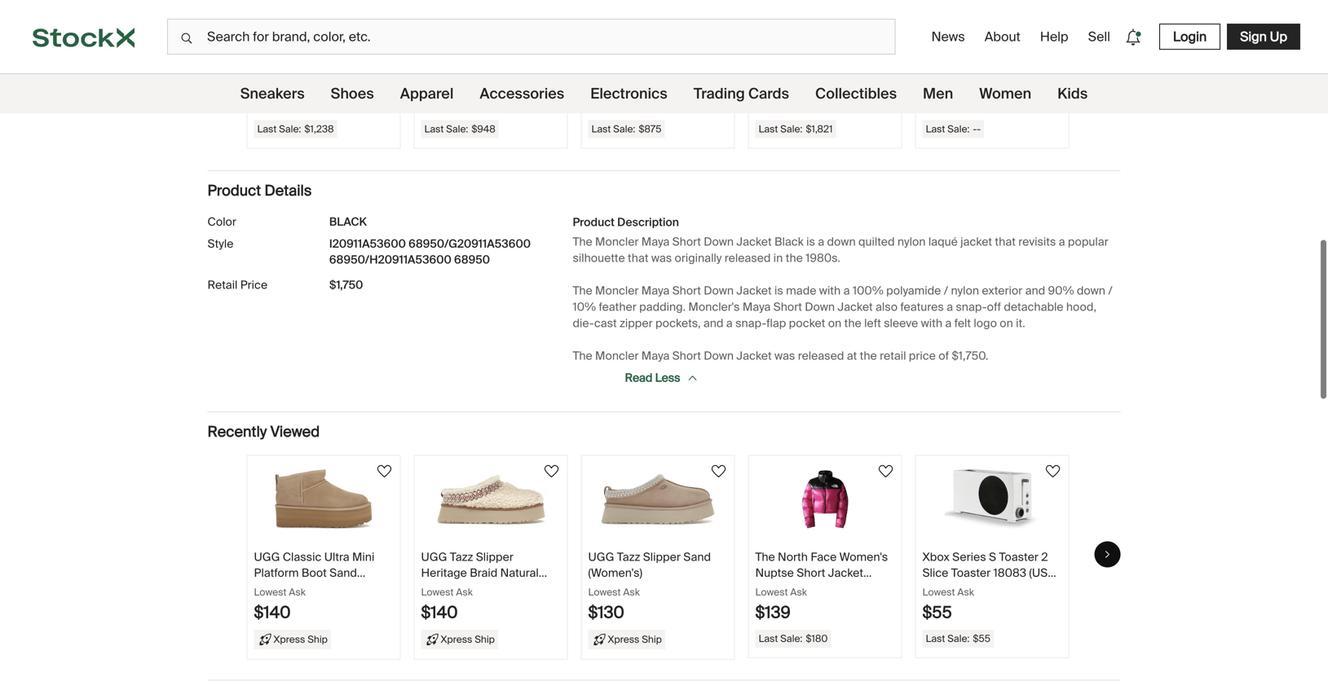 Task type: locate. For each thing, give the bounding box(es) containing it.
sale: down lowest ask $55
[[948, 633, 970, 646]]

moncler maya short down jacket bright orange image
[[768, 0, 882, 21]]

1 blue from the left
[[324, 56, 347, 71]]

1 horizontal spatial black
[[775, 234, 804, 250]]

login button
[[1160, 24, 1221, 50]]

was inside the moncler maya short down jacket black is a down quilted nylon laqué jacket that revisits a popular silhouette that was originally released in the 1980s.
[[652, 251, 672, 266]]

2 horizontal spatial xpress ship
[[608, 634, 662, 646]]

ship down braid
[[475, 634, 495, 646]]

sale: down $1,841
[[948, 123, 970, 135]]

yellow for ask
[[961, 56, 994, 71]]

moncler maya short down jacket bright orange lowest ask $1,280
[[756, 40, 894, 114]]

2 lowest ask $140 from the left
[[421, 587, 473, 624]]

last sale: $875
[[592, 123, 662, 135]]

that down description in the top of the page
[[628, 251, 649, 266]]

about
[[985, 28, 1021, 45]]

ugg inside ugg classic ultra mini platform boot sand (women's)
[[254, 550, 280, 565]]

follow image for xbox series s toaster 2 slice toaster  18083 (us plug)
[[1044, 462, 1063, 482]]

the right in
[[786, 251, 803, 266]]

down up pocket
[[805, 300, 835, 315]]

moncler's
[[689, 300, 740, 315]]

68950
[[454, 252, 490, 267]]

1 ship from the left
[[308, 634, 328, 646]]

stockx logo link
[[0, 0, 167, 73]]

maya down moncler maya short down jacket yellow image
[[468, 40, 496, 55]]

0 vertical spatial snap-
[[956, 300, 987, 315]]

jacket left sky
[[588, 56, 624, 71]]

xpress ship
[[274, 634, 328, 646], [441, 634, 495, 646], [608, 634, 662, 646]]

xpress ship down boot
[[274, 634, 328, 646]]

0 vertical spatial black
[[329, 214, 367, 230]]

0 horizontal spatial product
[[208, 182, 261, 200]]

short up the originally
[[673, 234, 701, 250]]

pockets,
[[656, 316, 701, 331]]

maya down description in the top of the page
[[642, 234, 670, 250]]

1 horizontal spatial snap-
[[956, 300, 987, 315]]

1 horizontal spatial ship
[[475, 634, 495, 646]]

1 horizontal spatial sand
[[684, 550, 711, 565]]

on right pocket
[[828, 316, 842, 331]]

$55 for last sale: $55
[[973, 633, 991, 646]]

the inside the moncler maya short down jacket black is a down quilted nylon laqué jacket that revisits a popular silhouette that was originally released in the 1980s.
[[573, 234, 593, 250]]

mini
[[352, 550, 375, 565]]

classic
[[283, 550, 322, 565]]

product details
[[208, 182, 312, 200]]

jacket up apparel
[[421, 56, 457, 71]]

follow image for ugg tazz slipper heritage braid natural (women's)
[[542, 462, 562, 482]]

xpress down the platform
[[274, 634, 305, 646]]

1 vertical spatial the
[[845, 316, 862, 331]]

blue inside moncler maya short down jacket night blue lowest ask $1,345
[[324, 56, 347, 71]]

1 vertical spatial down
[[1077, 283, 1106, 298]]

1 vertical spatial released
[[798, 349, 844, 364]]

1 vertical spatial move carousel right image
[[1103, 550, 1113, 560]]

toaster up 18083
[[999, 550, 1039, 565]]

lowest down nuptse
[[756, 587, 788, 599]]

the inside the north face women's nuptse short jacket fuchsia pink
[[756, 550, 775, 565]]

snap- up 'felt'
[[956, 300, 987, 315]]

$55 for lowest ask $55
[[923, 603, 952, 624]]

0 vertical spatial is
[[807, 234, 816, 250]]

follow image for ugg classic ultra mini platform boot sand (women's)
[[375, 462, 394, 482]]

cast
[[594, 316, 617, 331]]

1 / from the left
[[944, 283, 949, 298]]

jacket inside moncler maya short down jacket yellow lowest ask $1,550
[[421, 56, 457, 71]]

maya inside moncler maya short down jacket yellow lowest ask $1,550
[[468, 40, 496, 55]]

2 horizontal spatial (women's)
[[588, 566, 643, 581]]

in
[[774, 251, 783, 266]]

0 horizontal spatial tazz
[[450, 550, 473, 565]]

down up shoes
[[363, 40, 393, 55]]

ugg for (women's)
[[254, 550, 280, 565]]

short up 'padding.'
[[673, 283, 701, 298]]

black up i20911a53600
[[329, 214, 367, 230]]

1 vertical spatial was
[[775, 349, 795, 364]]

the inside the moncler maya short down jacket is made with a 100% polyamide / nylon exterior and 90% down / 10% feather padding. moncler's maya short down jacket also features a snap-off detachable hood, die-cast zipper pockets, and a snap-flap pocket on the left sleeve with a felt logo on it.
[[573, 283, 593, 298]]

$55 down plug)
[[923, 603, 952, 624]]

ask
[[289, 76, 306, 89], [456, 76, 473, 89], [623, 76, 640, 89], [791, 76, 807, 89], [958, 76, 975, 89], [289, 587, 306, 599], [456, 587, 473, 599], [623, 587, 640, 599], [791, 587, 807, 599], [958, 587, 975, 599]]

up
[[1270, 28, 1288, 45]]

0 horizontal spatial ship
[[308, 634, 328, 646]]

2 slipper from the left
[[643, 550, 681, 565]]

off
[[987, 300, 1002, 315]]

2 xpress from the left
[[441, 634, 473, 646]]

0 horizontal spatial snap-
[[736, 316, 767, 331]]

lowest down slice
[[923, 587, 955, 599]]

short down moncler maya short down jacket yellow image
[[498, 40, 527, 55]]

last down lowest ask $55
[[926, 633, 946, 646]]

black inside the moncler maya short down jacket black is a down quilted nylon laqué jacket that revisits a popular silhouette that was originally released in the 1980s.
[[775, 234, 804, 250]]

xpress for ugg classic ultra mini platform boot sand (women's)
[[274, 634, 305, 646]]

tazz up $130
[[617, 550, 641, 565]]

ugg inside ugg tazz slipper sand (women's) lowest ask $130
[[588, 550, 615, 565]]

ask inside 'moncler maya short down jacket sky blue lowest ask $975'
[[623, 76, 640, 89]]

0 vertical spatial that
[[995, 234, 1016, 250]]

lowest inside ugg tazz slipper sand (women's) lowest ask $130
[[588, 587, 621, 599]]

1 horizontal spatial xpress ship
[[441, 634, 495, 646]]

moncler maya short down jacket yellow image
[[434, 0, 548, 21]]

features
[[901, 300, 944, 315]]

sale: for $975
[[613, 123, 636, 135]]

1 vertical spatial with
[[921, 316, 943, 331]]

black
[[329, 214, 367, 230], [775, 234, 804, 250]]

ask inside ugg tazz slipper sand (women's) lowest ask $130
[[623, 587, 640, 599]]

ask up $1,550
[[456, 76, 473, 89]]

xpress ship down ugg tazz slipper heritage braid natural (women's)
[[441, 634, 495, 646]]

1 vertical spatial product
[[573, 215, 615, 230]]

moncler
[[254, 40, 298, 55], [421, 40, 465, 55], [588, 40, 632, 55], [756, 40, 799, 55], [923, 40, 966, 55], [595, 234, 639, 250], [595, 283, 639, 298], [595, 349, 639, 364]]

1 $140 from the left
[[254, 603, 291, 624]]

1 slipper from the left
[[476, 550, 514, 565]]

1 lowest ask $140 from the left
[[254, 587, 306, 624]]

down up trading
[[697, 40, 727, 55]]

0 vertical spatial with
[[820, 283, 841, 298]]

shoes
[[331, 84, 374, 103]]

tazz for braid
[[450, 550, 473, 565]]

3 ugg from the left
[[588, 550, 615, 565]]

$140 down heritage
[[421, 603, 458, 624]]

moncler up feather
[[595, 283, 639, 298]]

2 $140 from the left
[[421, 603, 458, 624]]

the left left
[[845, 316, 862, 331]]

0 horizontal spatial is
[[775, 283, 784, 298]]

ship
[[308, 634, 328, 646], [475, 634, 495, 646], [642, 634, 662, 646]]

0 vertical spatial move carousel right image
[[1103, 39, 1113, 49]]

0 vertical spatial $55
[[923, 603, 952, 624]]

1 follow image from the left
[[375, 462, 394, 482]]

exterior
[[982, 283, 1023, 298]]

2
[[1042, 550, 1049, 565]]

2 - from the left
[[977, 123, 981, 135]]

slipper down ugg tazz slipper sand (women's) "image"
[[643, 550, 681, 565]]

braid
[[470, 566, 498, 581]]

1 horizontal spatial blue
[[648, 56, 671, 71]]

i20911a53600 68950/g20911a53600 68950/h20911a53600 68950
[[329, 237, 531, 267]]

details
[[265, 182, 312, 200]]

tazz inside ugg tazz slipper heritage braid natural (women's)
[[450, 550, 473, 565]]

1 horizontal spatial toaster
[[999, 550, 1039, 565]]

down inside the moncler maya short down jacket black is a down quilted nylon laqué jacket that revisits a popular silhouette that was originally released in the 1980s.
[[827, 234, 856, 250]]

released inside the moncler maya short down jacket black is a down quilted nylon laqué jacket that revisits a popular silhouette that was originally released in the 1980s.
[[725, 251, 771, 266]]

sale: for $55
[[948, 633, 970, 646]]

3 ship from the left
[[642, 634, 662, 646]]

last for $1,280
[[759, 123, 778, 135]]

sale: left $1,821
[[781, 123, 803, 135]]

moncler up read
[[595, 349, 639, 364]]

ask down sky
[[623, 76, 640, 89]]

ask down 'night'
[[289, 76, 306, 89]]

moncler inside moncler maya short down jacket bright orange lowest ask $1,280
[[756, 40, 799, 55]]

$1,238
[[305, 123, 334, 135]]

1 horizontal spatial down
[[1077, 283, 1106, 298]]

lowest down the platform
[[254, 587, 287, 599]]

product category switcher element
[[0, 74, 1329, 113]]

blue right 'night'
[[324, 56, 347, 71]]

1 move carousel right image from the top
[[1103, 39, 1113, 49]]

last for $55
[[926, 633, 946, 646]]

lowest up $130
[[588, 587, 621, 599]]

1 horizontal spatial yellow
[[961, 56, 994, 71]]

product up silhouette
[[573, 215, 615, 230]]

is
[[807, 234, 816, 250], [775, 283, 784, 298]]

felt
[[955, 316, 971, 331]]

0 horizontal spatial ugg
[[254, 550, 280, 565]]

moncler inside the moncler maya short down jacket is made with a 100% polyamide / nylon exterior and 90% down / 10% feather padding. moncler's maya short down jacket also features a snap-off detachable hood, die-cast zipper pockets, and a snap-flap pocket on the left sleeve with a felt logo on it.
[[595, 283, 639, 298]]

ship for (women's)
[[475, 634, 495, 646]]

last down $1,550
[[425, 123, 444, 135]]

1 horizontal spatial ugg
[[421, 550, 447, 565]]

the
[[573, 234, 593, 250], [573, 283, 593, 298], [573, 349, 593, 364], [756, 550, 775, 565]]

jacket inside the north face women's nuptse short jacket fuchsia pink
[[828, 566, 864, 581]]

the for the north face women's nuptse short jacket fuchsia pink
[[756, 550, 775, 565]]

sale: for $1,345
[[279, 123, 301, 135]]

last down $1,345
[[257, 123, 277, 135]]

the inside the moncler maya short down jacket black is a down quilted nylon laqué jacket that revisits a popular silhouette that was originally released in the 1980s.
[[786, 251, 803, 266]]

lowest up $1,345
[[254, 76, 287, 89]]

jacket up the moncler's
[[737, 234, 772, 250]]

1 horizontal spatial xpress
[[441, 634, 473, 646]]

moncler up sky
[[588, 40, 632, 55]]

is left the made
[[775, 283, 784, 298]]

the inside the moncler maya short down jacket is made with a 100% polyamide / nylon exterior and 90% down / 10% feather padding. moncler's maya short down jacket also features a snap-off detachable hood, die-cast zipper pockets, and a snap-flap pocket on the left sleeve with a felt logo on it.
[[845, 316, 862, 331]]

the for the moncler maya short down jacket is made with a 100% polyamide / nylon exterior and 90% down / 10% feather padding. moncler's maya short down jacket also features a snap-off detachable hood, die-cast zipper pockets, and a snap-flap pocket on the left sleeve with a felt logo on it.
[[573, 283, 593, 298]]

0 horizontal spatial xpress
[[274, 634, 305, 646]]

ask right plug)
[[958, 587, 975, 599]]

jacket
[[254, 56, 289, 71], [421, 56, 457, 71], [588, 56, 624, 71], [756, 56, 791, 71], [923, 56, 958, 71], [737, 234, 772, 250], [737, 283, 772, 298], [838, 300, 873, 315], [737, 349, 772, 364], [828, 566, 864, 581]]

0 horizontal spatial and
[[704, 316, 724, 331]]

$1,550
[[421, 93, 471, 114]]

1 horizontal spatial $140
[[421, 603, 458, 624]]

slipper inside ugg tazz slipper sand (women's) lowest ask $130
[[643, 550, 681, 565]]

xbox series s toaster 2 slice toaster  18083 (us plug)
[[923, 550, 1049, 597]]

sign
[[1241, 28, 1267, 45]]

2 ugg from the left
[[421, 550, 447, 565]]

snap- down the moncler's
[[736, 316, 767, 331]]

nylon up 'felt'
[[951, 283, 980, 298]]

2 horizontal spatial xpress
[[608, 634, 640, 646]]

2 horizontal spatial ugg
[[588, 550, 615, 565]]

lowest inside moncler maya short down jacket yellow lowest ask $1,550
[[421, 76, 454, 89]]

0 horizontal spatial $55
[[923, 603, 952, 624]]

1 vertical spatial $55
[[973, 633, 991, 646]]

nylon
[[898, 234, 926, 250], [951, 283, 980, 298]]

maya up sky
[[635, 40, 663, 55]]

(women's) inside ugg tazz slipper heritage braid natural (women's)
[[421, 582, 476, 597]]

of
[[939, 349, 949, 364]]

3 xpress ship from the left
[[608, 634, 662, 646]]

the up silhouette
[[573, 234, 593, 250]]

short down moncler maya short down jacket night blue image
[[331, 40, 360, 55]]

plug)
[[923, 582, 949, 597]]

0 vertical spatial product
[[208, 182, 261, 200]]

1 vertical spatial is
[[775, 283, 784, 298]]

sale: left $875
[[613, 123, 636, 135]]

the down die-
[[573, 349, 593, 364]]

sky
[[626, 56, 645, 71]]

tazz up heritage
[[450, 550, 473, 565]]

short up flap
[[774, 300, 802, 315]]

left
[[865, 316, 881, 331]]

1 horizontal spatial tazz
[[617, 550, 641, 565]]

(women's) down heritage
[[421, 582, 476, 597]]

with right the made
[[820, 283, 841, 298]]

1 horizontal spatial /
[[1109, 283, 1113, 298]]

blue inside 'moncler maya short down jacket sky blue lowest ask $975'
[[648, 56, 671, 71]]

detachable
[[1004, 300, 1064, 315]]

1 horizontal spatial was
[[775, 349, 795, 364]]

1 horizontal spatial lowest ask $140
[[421, 587, 473, 624]]

$1,821
[[806, 123, 833, 135]]

0 horizontal spatial blue
[[324, 56, 347, 71]]

maya up 'padding.'
[[642, 283, 670, 298]]

yellow for $1,550
[[459, 56, 493, 71]]

$55 inside lowest ask $55
[[923, 603, 952, 624]]

was left the originally
[[652, 251, 672, 266]]

0 vertical spatial the
[[786, 251, 803, 266]]

price
[[240, 278, 268, 293]]

0 horizontal spatial down
[[827, 234, 856, 250]]

bright
[[794, 56, 826, 71]]

xpress ship down $130
[[608, 634, 662, 646]]

last
[[257, 123, 277, 135], [425, 123, 444, 135], [592, 123, 611, 135], [759, 123, 778, 135], [926, 123, 946, 135], [759, 633, 778, 646], [926, 633, 946, 646]]

xpress ship for sand
[[274, 634, 328, 646]]

moncler maya short down jacket night blue image
[[267, 0, 381, 21]]

down inside 'moncler maya short down jacket sky blue lowest ask $975'
[[697, 40, 727, 55]]

1 vertical spatial and
[[704, 316, 724, 331]]

maya up plaid
[[969, 40, 997, 55]]

news link
[[925, 22, 972, 52]]

moncler inside the moncler maya short down jacket black is a down quilted nylon laqué jacket that revisits a popular silhouette that was originally released in the 1980s.
[[595, 234, 639, 250]]

slipper inside ugg tazz slipper heritage braid natural (women's)
[[476, 550, 514, 565]]

the for the moncler maya short down jacket was released at the retail price of $1,750.
[[573, 349, 593, 364]]

1 horizontal spatial is
[[807, 234, 816, 250]]

apparel
[[400, 84, 454, 103]]

0 vertical spatial released
[[725, 251, 771, 266]]

moncler maya short down jacket sky blue image
[[601, 0, 715, 21]]

2 blue from the left
[[648, 56, 671, 71]]

1 horizontal spatial $55
[[973, 633, 991, 646]]

boot
[[302, 566, 327, 581]]

0 horizontal spatial (women's)
[[254, 582, 308, 597]]

0 vertical spatial was
[[652, 251, 672, 266]]

slipper for (women's)
[[643, 550, 681, 565]]

short up orange
[[833, 40, 861, 55]]

2 horizontal spatial ship
[[642, 634, 662, 646]]

0 horizontal spatial $140
[[254, 603, 291, 624]]

2 ship from the left
[[475, 634, 495, 646]]

down inside the moncler maya short down jacket is made with a 100% polyamide / nylon exterior and 90% down / 10% feather padding. moncler's maya short down jacket also features a snap-off detachable hood, die-cast zipper pockets, and a snap-flap pocket on the left sleeve with a felt logo on it.
[[1077, 283, 1106, 298]]

short up pink
[[797, 566, 826, 581]]

die-
[[573, 316, 594, 331]]

short up less
[[673, 349, 701, 364]]

moncler up bright
[[756, 40, 799, 55]]

moncler inside moncler maya short down jacket yellow plaid lowest ask $1,841
[[923, 40, 966, 55]]

last down $975
[[592, 123, 611, 135]]

last for $975
[[592, 123, 611, 135]]

and
[[1026, 283, 1046, 298], [704, 316, 724, 331]]

xpress ship for (women's)
[[441, 634, 495, 646]]

1 vertical spatial black
[[775, 234, 804, 250]]

short inside moncler maya short down jacket bright orange lowest ask $1,280
[[833, 40, 861, 55]]

style
[[208, 237, 234, 252]]

ship down ugg tazz slipper sand (women's) lowest ask $130 at bottom
[[642, 634, 662, 646]]

ask inside moncler maya short down jacket yellow plaid lowest ask $1,841
[[958, 76, 975, 89]]

0 horizontal spatial was
[[652, 251, 672, 266]]

lowest up $1,841
[[923, 76, 955, 89]]

jacket inside moncler maya short down jacket bright orange lowest ask $1,280
[[756, 56, 791, 71]]

jacket inside moncler maya short down jacket yellow plaid lowest ask $1,841
[[923, 56, 958, 71]]

1 horizontal spatial and
[[1026, 283, 1046, 298]]

tazz inside ugg tazz slipper sand (women's) lowest ask $130
[[617, 550, 641, 565]]

0 horizontal spatial nylon
[[898, 234, 926, 250]]

sale: left $948 on the left top of the page
[[446, 123, 468, 135]]

ask up $130
[[623, 587, 640, 599]]

1 vertical spatial nylon
[[951, 283, 980, 298]]

0 horizontal spatial lowest ask $140
[[254, 587, 306, 624]]

1 xpress ship from the left
[[274, 634, 328, 646]]

1 horizontal spatial (women's)
[[421, 582, 476, 597]]

1 ugg from the left
[[254, 550, 280, 565]]

/
[[944, 283, 949, 298], [1109, 283, 1113, 298]]

3 follow image from the left
[[876, 462, 896, 482]]

1 yellow from the left
[[459, 56, 493, 71]]

last down $139
[[759, 633, 778, 646]]

sleeve
[[884, 316, 919, 331]]

down up accessories link
[[530, 40, 560, 55]]

the right at at the bottom of the page
[[860, 349, 877, 364]]

jacket up cards
[[756, 56, 791, 71]]

blue
[[324, 56, 347, 71], [648, 56, 671, 71]]

sale: for $139
[[781, 633, 803, 646]]

read less
[[625, 371, 681, 386]]

$55 down lowest ask $55
[[973, 633, 991, 646]]

notification unread icon image
[[1122, 26, 1145, 49]]

lowest inside moncler maya short down jacket night blue lowest ask $1,345
[[254, 76, 287, 89]]

2 move carousel right image from the top
[[1103, 550, 1113, 560]]

last sale: --
[[926, 123, 981, 135]]

0 horizontal spatial sand
[[330, 566, 357, 581]]

toaster down series
[[952, 566, 991, 581]]

down up hood,
[[1077, 283, 1106, 298]]

is up 1980s.
[[807, 234, 816, 250]]

recently
[[208, 423, 267, 442]]

0 vertical spatial nylon
[[898, 234, 926, 250]]

orange
[[828, 56, 868, 71]]

blue right sky
[[648, 56, 671, 71]]

$180
[[806, 633, 828, 646]]

0 vertical spatial down
[[827, 234, 856, 250]]

1 horizontal spatial on
[[1000, 316, 1014, 331]]

0 horizontal spatial slipper
[[476, 550, 514, 565]]

0 horizontal spatial on
[[828, 316, 842, 331]]

short inside the moncler maya short down jacket black is a down quilted nylon laqué jacket that revisits a popular silhouette that was originally released in the 1980s.
[[673, 234, 701, 250]]

sand inside ugg classic ultra mini platform boot sand (women's)
[[330, 566, 357, 581]]

xbox series s toaster 2 slice toaster  18083 (us plug) image
[[936, 470, 1050, 531]]

tazz for (women's)
[[617, 550, 641, 565]]

lowest
[[254, 76, 287, 89], [421, 76, 454, 89], [588, 76, 621, 89], [756, 76, 788, 89], [923, 76, 955, 89], [254, 587, 287, 599], [421, 587, 454, 599], [588, 587, 621, 599], [756, 587, 788, 599], [923, 587, 955, 599]]

short inside moncler maya short down jacket yellow lowest ask $1,550
[[498, 40, 527, 55]]

ask down nuptse
[[791, 587, 807, 599]]

0 horizontal spatial xpress ship
[[274, 634, 328, 646]]

follow image
[[375, 462, 394, 482], [542, 462, 562, 482], [876, 462, 896, 482], [1044, 462, 1063, 482]]

description
[[618, 215, 679, 230]]

1 vertical spatial that
[[628, 251, 649, 266]]

1 horizontal spatial nylon
[[951, 283, 980, 298]]

last for $139
[[759, 633, 778, 646]]

down
[[827, 234, 856, 250], [1077, 283, 1106, 298]]

ugg
[[254, 550, 280, 565], [421, 550, 447, 565], [588, 550, 615, 565]]

yellow up $1,550
[[459, 56, 493, 71]]

xpress
[[274, 634, 305, 646], [441, 634, 473, 646], [608, 634, 640, 646]]

short down moncler maya short down jacket sky blue image
[[666, 40, 694, 55]]

slipper for braid
[[476, 550, 514, 565]]

0 horizontal spatial that
[[628, 251, 649, 266]]

2 tazz from the left
[[617, 550, 641, 565]]

0 horizontal spatial black
[[329, 214, 367, 230]]

nylon inside the moncler maya short down jacket is made with a 100% polyamide / nylon exterior and 90% down / 10% feather padding. moncler's maya short down jacket also features a snap-off detachable hood, die-cast zipper pockets, and a snap-flap pocket on the left sleeve with a felt logo on it.
[[951, 283, 980, 298]]

maya inside moncler maya short down jacket night blue lowest ask $1,345
[[300, 40, 328, 55]]

68950/g20911a53600
[[409, 237, 531, 252]]

last for $1,550
[[425, 123, 444, 135]]

2 follow image from the left
[[542, 462, 562, 482]]

1 horizontal spatial released
[[798, 349, 844, 364]]

ask inside moncler maya short down jacket yellow lowest ask $1,550
[[456, 76, 473, 89]]

1 tazz from the left
[[450, 550, 473, 565]]

yellow inside moncler maya short down jacket yellow plaid lowest ask $1,841
[[961, 56, 994, 71]]

ugg up the platform
[[254, 550, 280, 565]]

moncler inside 'moncler maya short down jacket sky blue lowest ask $975'
[[588, 40, 632, 55]]

less
[[655, 371, 681, 386]]

is inside the moncler maya short down jacket is made with a 100% polyamide / nylon exterior and 90% down / 10% feather padding. moncler's maya short down jacket also features a snap-off detachable hood, die-cast zipper pockets, and a snap-flap pocket on the left sleeve with a felt logo on it.
[[775, 283, 784, 298]]

yellow inside moncler maya short down jacket yellow lowest ask $1,550
[[459, 56, 493, 71]]

moncler inside moncler maya short down jacket night blue lowest ask $1,345
[[254, 40, 298, 55]]

the moncler maya short down jacket was released at the retail price of $1,750.
[[573, 349, 989, 364]]

sneakers
[[240, 84, 305, 103]]

is inside the moncler maya short down jacket black is a down quilted nylon laqué jacket that revisits a popular silhouette that was originally released in the 1980s.
[[807, 234, 816, 250]]

slipper up braid
[[476, 550, 514, 565]]

sand inside ugg tazz slipper sand (women's) lowest ask $130
[[684, 550, 711, 565]]

down up orange
[[864, 40, 894, 55]]

down inside moncler maya short down jacket night blue lowest ask $1,345
[[363, 40, 393, 55]]

news
[[932, 28, 965, 45]]

0 horizontal spatial /
[[944, 283, 949, 298]]

move carousel right image
[[1103, 39, 1113, 49], [1103, 550, 1113, 560]]

1 xpress from the left
[[274, 634, 305, 646]]

follow image for the north face women's nuptse short jacket fuchsia pink
[[876, 462, 896, 482]]

ask down boot
[[289, 587, 306, 599]]

sale: down $1,345
[[279, 123, 301, 135]]

the up nuptse
[[756, 550, 775, 565]]

feather
[[599, 300, 637, 315]]

0 horizontal spatial yellow
[[459, 56, 493, 71]]

last sale: $948
[[425, 123, 496, 135]]

short inside 'moncler maya short down jacket sky blue lowest ask $975'
[[666, 40, 694, 55]]

maya up 'night'
[[300, 40, 328, 55]]

a left 100%
[[844, 283, 850, 298]]

2 xpress ship from the left
[[441, 634, 495, 646]]

0 horizontal spatial released
[[725, 251, 771, 266]]

shoes link
[[331, 74, 374, 113]]

1 horizontal spatial slipper
[[643, 550, 681, 565]]

with down "features"
[[921, 316, 943, 331]]

2 yellow from the left
[[961, 56, 994, 71]]

ugg inside ugg tazz slipper heritage braid natural (women's)
[[421, 550, 447, 565]]

(women's) down the platform
[[254, 582, 308, 597]]

moncler up the "men"
[[923, 40, 966, 55]]

1 horizontal spatial product
[[573, 215, 615, 230]]

short inside moncler maya short down jacket yellow plaid lowest ask $1,841
[[1000, 40, 1029, 55]]

4 follow image from the left
[[1044, 462, 1063, 482]]



Task type: vqa. For each thing, say whether or not it's contained in the screenshot.


Task type: describe. For each thing, give the bounding box(es) containing it.
maya inside moncler maya short down jacket yellow plaid lowest ask $1,841
[[969, 40, 997, 55]]

lowest down heritage
[[421, 587, 454, 599]]

pink
[[800, 582, 822, 597]]

lowest ask $140 for ugg tazz slipper heritage braid natural (women's)
[[421, 587, 473, 624]]

down up the moncler's
[[704, 283, 734, 298]]

jacket inside the moncler maya short down jacket black is a down quilted nylon laqué jacket that revisits a popular silhouette that was originally released in the 1980s.
[[737, 234, 772, 250]]

down down the moncler's
[[704, 349, 734, 364]]

a down the moncler's
[[727, 316, 733, 331]]

(us
[[1030, 566, 1048, 581]]

down inside the moncler maya short down jacket black is a down quilted nylon laqué jacket that revisits a popular silhouette that was originally released in the 1980s.
[[704, 234, 734, 250]]

$1,750.
[[952, 349, 989, 364]]

last sale: $1,821
[[759, 123, 833, 135]]

silhouette
[[573, 251, 625, 266]]

jacket inside 'moncler maya short down jacket sky blue lowest ask $975'
[[588, 56, 624, 71]]

nylon inside the moncler maya short down jacket black is a down quilted nylon laqué jacket that revisits a popular silhouette that was originally released in the 1980s.
[[898, 234, 926, 250]]

1 horizontal spatial with
[[921, 316, 943, 331]]

jacket down flap
[[737, 349, 772, 364]]

1 on from the left
[[828, 316, 842, 331]]

kids
[[1058, 84, 1088, 103]]

retail
[[880, 349, 906, 364]]

nuptse
[[756, 566, 794, 581]]

night
[[292, 56, 321, 71]]

the for the moncler maya short down jacket black is a down quilted nylon laqué jacket that revisits a popular silhouette that was originally released in the 1980s.
[[573, 234, 593, 250]]

revisits
[[1019, 234, 1056, 250]]

2 on from the left
[[1000, 316, 1014, 331]]

sneakers link
[[240, 74, 305, 113]]

ugg for $130
[[588, 550, 615, 565]]

slice
[[923, 566, 949, 581]]

pocket
[[789, 316, 826, 331]]

$948
[[472, 123, 496, 135]]

lowest inside lowest ask $55
[[923, 587, 955, 599]]

$1,841
[[923, 93, 969, 114]]

ugg tazz slipper heritage braid natural (women's)
[[421, 550, 539, 597]]

electronics link
[[591, 74, 668, 113]]

maya inside 'moncler maya short down jacket sky blue lowest ask $975'
[[635, 40, 663, 55]]

product for product details
[[208, 182, 261, 200]]

made
[[786, 283, 817, 298]]

accessories link
[[480, 74, 565, 113]]

ask inside moncler maya short down jacket bright orange lowest ask $1,280
[[791, 76, 807, 89]]

polyamide
[[887, 283, 942, 298]]

jacket inside moncler maya short down jacket night blue lowest ask $1,345
[[254, 56, 289, 71]]

lowest inside moncler maya short down jacket yellow plaid lowest ask $1,841
[[923, 76, 955, 89]]

moncler maya short down jacket yellow lowest ask $1,550
[[421, 40, 560, 114]]

sign up
[[1241, 28, 1288, 45]]

sign up button
[[1228, 24, 1301, 50]]

$140 for ugg classic ultra mini platform boot sand (women's)
[[254, 603, 291, 624]]

last for $1,841
[[926, 123, 946, 135]]

blue for $975
[[648, 56, 671, 71]]

price
[[909, 349, 936, 364]]

moncler maya short down jacket sky blue lowest ask $975
[[588, 40, 727, 114]]

ugg classic ultra mini platform boot sand (women's)
[[254, 550, 375, 597]]

ugg tazz slipper sand (women's) image
[[601, 470, 715, 531]]

follow image
[[709, 462, 729, 482]]

Search... search field
[[167, 19, 896, 55]]

(women's) inside ugg classic ultra mini platform boot sand (women's)
[[254, 582, 308, 597]]

down inside moncler maya short down jacket bright orange lowest ask $1,280
[[864, 40, 894, 55]]

last sale: $1,238
[[257, 123, 334, 135]]

1980s.
[[806, 251, 841, 266]]

platform
[[254, 566, 299, 581]]

men link
[[923, 74, 954, 113]]

short inside moncler maya short down jacket night blue lowest ask $1,345
[[331, 40, 360, 55]]

recently viewed
[[208, 423, 320, 442]]

last sale: $55
[[926, 633, 991, 646]]

moncler inside moncler maya short down jacket yellow lowest ask $1,550
[[421, 40, 465, 55]]

moncler maya short down jacket night blue lowest ask $1,345
[[254, 40, 393, 114]]

it.
[[1016, 316, 1026, 331]]

1 horizontal spatial that
[[995, 234, 1016, 250]]

jacket up flap
[[737, 283, 772, 298]]

ask inside lowest ask $55
[[958, 587, 975, 599]]

$875
[[639, 123, 662, 135]]

the moncler maya short down jacket black is a down quilted nylon laqué jacket that revisits a popular silhouette that was originally released in the 1980s.
[[573, 234, 1109, 266]]

men
[[923, 84, 954, 103]]

accessories
[[480, 84, 565, 103]]

ask inside lowest ask $139
[[791, 587, 807, 599]]

also
[[876, 300, 898, 315]]

maya inside moncler maya short down jacket bright orange lowest ask $1,280
[[802, 40, 830, 55]]

ship for sand
[[308, 634, 328, 646]]

$975
[[588, 93, 626, 114]]

product for product description
[[573, 215, 615, 230]]

sale: for $1,550
[[446, 123, 468, 135]]

ugg classic ultra mini platform boot sand (women's) image
[[267, 470, 381, 531]]

xbox
[[923, 550, 950, 565]]

maya inside the moncler maya short down jacket black is a down quilted nylon laqué jacket that revisits a popular silhouette that was originally released in the 1980s.
[[642, 234, 670, 250]]

sale: for $1,841
[[948, 123, 970, 135]]

$130
[[588, 603, 625, 624]]

jacket
[[961, 234, 993, 250]]

maya up read less
[[642, 349, 670, 364]]

1 - from the left
[[973, 123, 977, 135]]

lowest inside moncler maya short down jacket bright orange lowest ask $1,280
[[756, 76, 788, 89]]

popular
[[1068, 234, 1109, 250]]

a left 'felt'
[[946, 316, 952, 331]]

$140 for ugg tazz slipper heritage braid natural (women's)
[[421, 603, 458, 624]]

100%
[[853, 283, 884, 298]]

jacket down 100%
[[838, 300, 873, 315]]

(women's) inside ugg tazz slipper sand (women's) lowest ask $130
[[588, 566, 643, 581]]

xpress for ugg tazz slipper heritage braid natural (women's)
[[441, 634, 473, 646]]

lowest ask $55
[[923, 587, 975, 624]]

down inside moncler maya short down jacket yellow lowest ask $1,550
[[530, 40, 560, 55]]

$1,345
[[254, 93, 303, 114]]

lowest inside lowest ask $139
[[756, 587, 788, 599]]

ugg tazz slipper heritage braid natural (women's) image
[[434, 470, 548, 531]]

retail
[[208, 278, 238, 293]]

last for $1,345
[[257, 123, 277, 135]]

product description
[[573, 215, 679, 230]]

collectibles
[[816, 84, 897, 103]]

plaid
[[997, 56, 1023, 71]]

a right "features"
[[947, 300, 953, 315]]

1 vertical spatial snap-
[[736, 316, 767, 331]]

blue for $1,345
[[324, 56, 347, 71]]

flap
[[767, 316, 786, 331]]

2 vertical spatial the
[[860, 349, 877, 364]]

maya up flap
[[743, 300, 771, 315]]

$1,280
[[756, 93, 806, 114]]

hood,
[[1067, 300, 1097, 315]]

last sale: $180
[[759, 633, 828, 646]]

zipper
[[620, 316, 653, 331]]

0 vertical spatial and
[[1026, 283, 1046, 298]]

move carousel left image
[[216, 39, 226, 49]]

electronics
[[591, 84, 668, 103]]

3 xpress from the left
[[608, 634, 640, 646]]

help
[[1041, 28, 1069, 45]]

2 / from the left
[[1109, 283, 1113, 298]]

a right 'revisits'
[[1059, 234, 1066, 250]]

$139
[[756, 603, 791, 624]]

women's
[[840, 550, 888, 565]]

color
[[208, 214, 236, 230]]

sell link
[[1082, 22, 1117, 52]]

0 horizontal spatial with
[[820, 283, 841, 298]]

moncler maya short down jacket yellow plaid lowest ask $1,841
[[923, 40, 1062, 114]]

lowest ask $140 for ugg classic ultra mini platform boot sand (women's)
[[254, 587, 306, 624]]

at
[[847, 349, 857, 364]]

sale: for $1,280
[[781, 123, 803, 135]]

down inside moncler maya short down jacket yellow plaid lowest ask $1,841
[[1031, 40, 1062, 55]]

apparel link
[[400, 74, 454, 113]]

short inside the north face women's nuptse short jacket fuchsia pink
[[797, 566, 826, 581]]

stockx logo image
[[33, 28, 135, 48]]

ultra
[[324, 550, 350, 565]]

trading cards
[[694, 84, 789, 103]]

a up 1980s.
[[818, 234, 825, 250]]

ask inside moncler maya short down jacket night blue lowest ask $1,345
[[289, 76, 306, 89]]

0 horizontal spatial toaster
[[952, 566, 991, 581]]

the north face women's nuptse short jacket fuchsia pink image
[[768, 470, 882, 531]]

read less button
[[620, 365, 703, 392]]

lowest inside 'moncler maya short down jacket sky blue lowest ask $975'
[[588, 76, 621, 89]]

ugg tazz slipper sand (women's) lowest ask $130
[[588, 550, 711, 624]]

north
[[778, 550, 808, 565]]

10%
[[573, 300, 596, 315]]

retail price
[[208, 278, 268, 293]]

ask down braid
[[456, 587, 473, 599]]

viewed
[[270, 423, 320, 442]]



